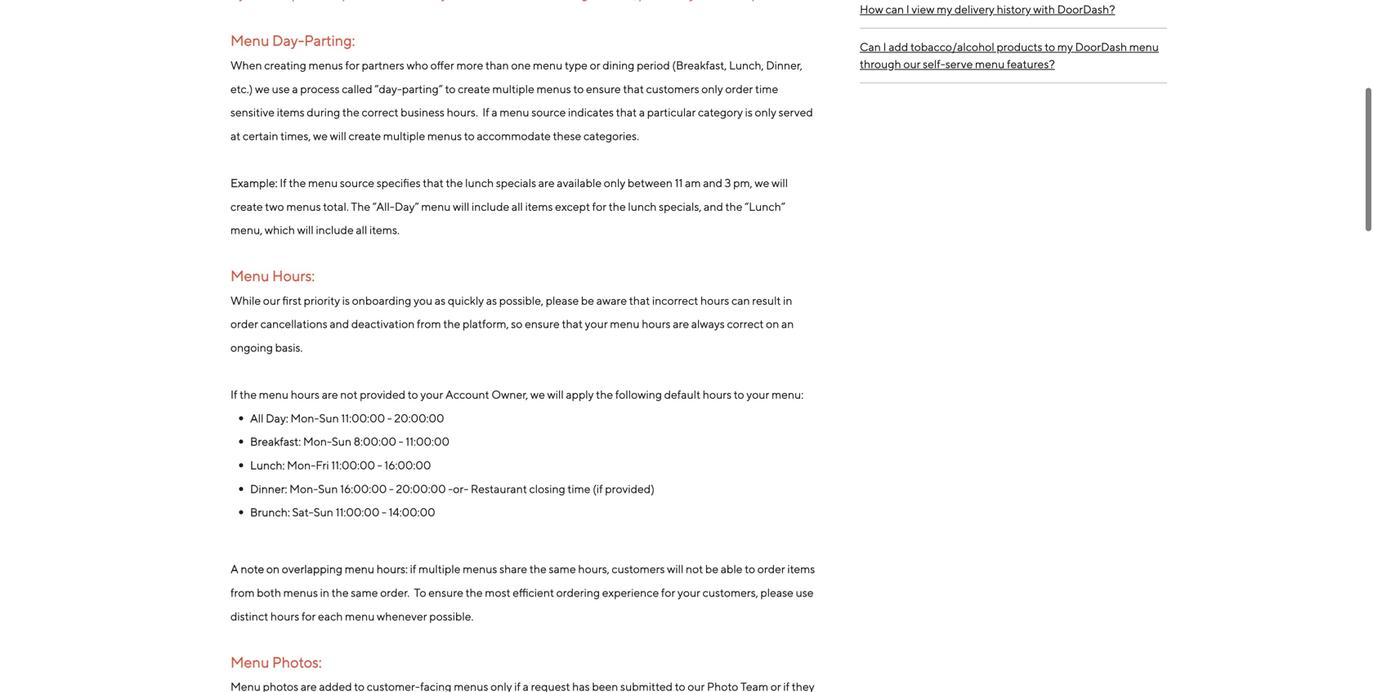Task type: vqa. For each thing, say whether or not it's contained in the screenshot.
a to the middle
yes



Task type: describe. For each thing, give the bounding box(es) containing it.
dinner: mon-sun 16:00:00 - 20:00:00 -or- restaurant closing time (if provided)
[[250, 482, 655, 496]]

lunch,
[[729, 58, 764, 72]]

two
[[265, 200, 284, 213]]

hours up always
[[701, 294, 729, 307]]

specials,
[[659, 200, 702, 213]]

mon- right day:
[[291, 412, 319, 425]]

1 horizontal spatial same
[[549, 563, 576, 576]]

that down dining
[[623, 82, 644, 95]]

day"
[[395, 200, 419, 213]]

you
[[414, 294, 433, 307]]

quickly
[[448, 294, 484, 307]]

breakfast: mon-sun 8:00:00 - 11:00:00
[[250, 435, 450, 449]]

menus down hours.
[[427, 129, 462, 143]]

that up categories. at top
[[616, 106, 637, 119]]

platform,
[[463, 317, 509, 331]]

total.
[[323, 200, 349, 213]]

am
[[685, 176, 701, 190]]

- down provided
[[387, 412, 392, 425]]

type
[[565, 58, 588, 72]]

if the menu hours are not provided to your account owner, we will apply the following default hours to your menu:
[[231, 388, 806, 401]]

11:00:00 up the 8:00:00
[[341, 412, 385, 425]]

menu up accommodate
[[500, 106, 529, 119]]

between
[[628, 176, 673, 190]]

hours right "default"
[[703, 388, 732, 401]]

ensure inside when creating menus for partners who offer more than one menu type or dining period (breakfast, lunch, dinner, etc.) we use a process called "day-parting" to create multiple menus to ensure that customers only order time sensitive items during the correct business hours.  if a menu source indicates that a particular category is only served at certain times, we will create multiple menus to accommodate these categories.
[[586, 82, 621, 95]]

able
[[721, 563, 743, 576]]

menu left hours:
[[345, 563, 374, 576]]

menus inside if the menu source specifies that the lunch specials are available only between 11 am and 3 pm, we will create two menus total. the "all-day" menu will include all items except for the lunch specials, and the "lunch" menu, which will include all items.
[[286, 200, 321, 213]]

to down offer
[[445, 82, 456, 95]]

add
[[889, 40, 908, 54]]

2 vertical spatial are
[[322, 388, 338, 401]]

order inside while our first priority is onboarding you as quickly as possible, please be aware that incorrect hours can result in order cancellations and deactivation from the platform, so ensure that your menu hours are always correct on an ongoing basis.
[[231, 317, 258, 331]]

menu inside f multiple menus share the same hours, customers will not be able to order items from both menus in the same order.  to ensure the most efficient ordering experience for your customers, please use distinct hours for each menu whenever possible.
[[345, 610, 375, 623]]

menu:
[[772, 388, 804, 401]]

account
[[445, 388, 489, 401]]

(breakfast,
[[672, 58, 727, 72]]

process
[[300, 82, 340, 95]]

menu hours:
[[231, 267, 318, 285]]

parting:
[[304, 32, 355, 49]]

the up each
[[332, 586, 349, 600]]

example:
[[231, 176, 280, 190]]

menus up "process"
[[309, 58, 343, 72]]

products
[[997, 40, 1043, 54]]

1 as from the left
[[435, 294, 446, 307]]

lunch: mon-fri 11:00:00 - 16:00:00
[[250, 459, 431, 472]]

the up all
[[240, 388, 257, 401]]

fri
[[316, 459, 329, 472]]

1 vertical spatial and
[[704, 200, 723, 213]]

the left "most" on the bottom left of page
[[466, 586, 483, 600]]

tobacco/alcohol
[[911, 40, 995, 54]]

menu right doordash
[[1129, 40, 1159, 54]]

1 horizontal spatial only
[[702, 82, 723, 95]]

multiple inside f multiple menus share the same hours, customers will not be able to order items from both menus in the same order.  to ensure the most efficient ordering experience for your customers, please use distinct hours for each menu whenever possible.
[[419, 563, 461, 576]]

that right aware
[[629, 294, 650, 307]]

sun for 8:00:00
[[332, 435, 352, 449]]

onboarding
[[352, 294, 412, 307]]

delivery
[[955, 2, 995, 16]]

whenever
[[377, 610, 427, 623]]

- for 11:00:00
[[399, 435, 403, 449]]

11:00:00 right the 8:00:00
[[406, 435, 450, 449]]

provided
[[360, 388, 406, 401]]

1 horizontal spatial create
[[349, 129, 381, 143]]

source inside when creating menus for partners who offer more than one menu type or dining period (breakfast, lunch, dinner, etc.) we use a process called "day-parting" to create multiple menus to ensure that customers only order time sensitive items during the correct business hours.  if a menu source indicates that a particular category is only served at certain times, we will create multiple menus to accommodate these categories.
[[531, 106, 566, 119]]

0 vertical spatial lunch
[[465, 176, 494, 190]]

we right owner,
[[530, 388, 545, 401]]

menu right one
[[533, 58, 563, 72]]

self-
[[923, 57, 946, 71]]

served
[[779, 106, 813, 119]]

all
[[250, 412, 264, 425]]

menus down type
[[537, 82, 571, 95]]

0 horizontal spatial include
[[316, 223, 354, 237]]

8:00:00
[[354, 435, 396, 449]]

can i add tobacco/alcohol products to my doordash menu through our self-serve menu features? link
[[860, 29, 1167, 83]]

how
[[860, 2, 884, 16]]

be inside while our first priority is onboarding you as quickly as possible, please be aware that incorrect hours can result in order cancellations and deactivation from the platform, so ensure that your menu hours are always correct on an ongoing basis.
[[581, 294, 594, 307]]

the down 3
[[725, 200, 743, 213]]

0 vertical spatial 20:00:00
[[394, 412, 444, 425]]

1 vertical spatial same
[[351, 586, 378, 600]]

0 vertical spatial all
[[512, 200, 523, 213]]

through
[[860, 57, 901, 71]]

my inside how can i view my delivery history with doordash? link
[[937, 2, 952, 16]]

on inside while our first priority is onboarding you as quickly as possible, please be aware that incorrect hours can result in order cancellations and deactivation from the platform, so ensure that your menu hours are always correct on an ongoing basis.
[[766, 317, 779, 331]]

items inside f multiple menus share the same hours, customers will not be able to order items from both menus in the same order.  to ensure the most efficient ordering experience for your customers, please use distinct hours for each menu whenever possible.
[[788, 563, 815, 576]]

etc.)
[[231, 82, 253, 95]]

categories.
[[584, 129, 639, 143]]

menu,
[[231, 223, 263, 237]]

at
[[231, 129, 241, 143]]

or
[[590, 58, 600, 72]]

available
[[557, 176, 602, 190]]

11
[[675, 176, 683, 190]]

the right example:
[[289, 176, 306, 190]]

use inside when creating menus for partners who offer more than one menu type or dining period (breakfast, lunch, dinner, etc.) we use a process called "day-parting" to create multiple menus to ensure that customers only order time sensitive items during the correct business hours.  if a menu source indicates that a particular category is only served at certain times, we will create multiple menus to accommodate these categories.
[[272, 82, 290, 95]]

experience
[[602, 586, 659, 600]]

correct inside when creating menus for partners who offer more than one menu type or dining period (breakfast, lunch, dinner, etc.) we use a process called "day-parting" to create multiple menus to ensure that customers only order time sensitive items during the correct business hours.  if a menu source indicates that a particular category is only served at certain times, we will create multiple menus to accommodate these categories.
[[362, 106, 399, 119]]

menu for menu day-parting:
[[231, 32, 269, 49]]

will right which
[[297, 223, 314, 237]]

0 vertical spatial include
[[472, 200, 509, 213]]

the right except
[[609, 200, 626, 213]]

(if
[[593, 482, 603, 496]]

particular
[[647, 106, 696, 119]]

priority
[[304, 294, 340, 307]]

both
[[257, 586, 281, 600]]

0 horizontal spatial on
[[266, 563, 280, 576]]

who
[[407, 58, 428, 72]]

mon- for dinner:
[[290, 482, 318, 496]]

11:00:00 down breakfast: mon-sun 8:00:00 - 11:00:00
[[331, 459, 375, 472]]

serve
[[946, 57, 973, 71]]

in inside while our first priority is onboarding you as quickly as possible, please be aware that incorrect hours can result in order cancellations and deactivation from the platform, so ensure that your menu hours are always correct on an ongoing basis.
[[783, 294, 792, 307]]

we right etc.)
[[255, 82, 270, 95]]

doordash?
[[1057, 2, 1115, 16]]

for right experience
[[661, 586, 675, 600]]

0 horizontal spatial a
[[292, 82, 298, 95]]

that right the so
[[562, 317, 583, 331]]

2 as from the left
[[486, 294, 497, 307]]

doordash
[[1075, 40, 1127, 54]]

provided)
[[605, 482, 655, 496]]

hours,
[[578, 563, 610, 576]]

which
[[265, 223, 295, 237]]

to down hours.
[[464, 129, 475, 143]]

efficient
[[513, 586, 554, 600]]

incorrect
[[652, 294, 698, 307]]

accommodate
[[477, 129, 551, 143]]

from inside while our first priority is onboarding you as quickly as possible, please be aware that incorrect hours can result in order cancellations and deactivation from the platform, so ensure that your menu hours are always correct on an ongoing basis.
[[417, 317, 441, 331]]

sun for 16:00:00
[[318, 482, 338, 496]]

a
[[231, 563, 239, 576]]

or-
[[453, 482, 469, 496]]

your left account
[[420, 388, 443, 401]]

partners
[[362, 58, 404, 72]]

certain
[[243, 129, 278, 143]]

ensure inside while our first priority is onboarding you as quickly as possible, please be aware that incorrect hours can result in order cancellations and deactivation from the platform, so ensure that your menu hours are always correct on an ongoing basis.
[[525, 317, 560, 331]]

ordering
[[556, 586, 600, 600]]

aware
[[597, 294, 627, 307]]

distinct
[[231, 610, 268, 623]]

default
[[664, 388, 701, 401]]

0 vertical spatial and
[[703, 176, 723, 190]]

are inside if the menu source specifies that the lunch specials are available only between 11 am and 3 pm, we will create two menus total. the "all-day" menu will include all items except for the lunch specials, and the "lunch" menu, which will include all items.
[[538, 176, 555, 190]]

our inside while our first priority is onboarding you as quickly as possible, please be aware that incorrect hours can result in order cancellations and deactivation from the platform, so ensure that your menu hours are always correct on an ongoing basis.
[[263, 294, 280, 307]]

mon- for lunch:
[[287, 459, 316, 472]]

ensure inside f multiple menus share the same hours, customers will not be able to order items from both menus in the same order.  to ensure the most efficient ordering experience for your customers, please use distinct hours for each menu whenever possible.
[[429, 586, 463, 600]]

the right apply
[[596, 388, 613, 401]]

specials
[[496, 176, 536, 190]]

will up "lunch"
[[772, 176, 788, 190]]

a note on overlapping menu hours: i
[[231, 563, 413, 576]]

if for if the menu hours are not provided to your account owner, we will apply the following default hours to your menu:
[[231, 388, 237, 401]]

menu for menu hours:
[[231, 267, 269, 285]]

breakfast:
[[250, 435, 301, 449]]

will right day"
[[453, 200, 469, 213]]

the right specifies
[[446, 176, 463, 190]]

"lunch"
[[745, 200, 786, 213]]

correct inside while our first priority is onboarding you as quickly as possible, please be aware that incorrect hours can result in order cancellations and deactivation from the platform, so ensure that your menu hours are always correct on an ongoing basis.
[[727, 317, 764, 331]]

parting"
[[402, 82, 443, 95]]

are inside while our first priority is onboarding you as quickly as possible, please be aware that incorrect hours can result in order cancellations and deactivation from the platform, so ensure that your menu hours are always correct on an ongoing basis.
[[673, 317, 689, 331]]

an
[[781, 317, 794, 331]]

these
[[553, 129, 581, 143]]

hours inside f multiple menus share the same hours, customers will not be able to order items from both menus in the same order.  to ensure the most efficient ordering experience for your customers, please use distinct hours for each menu whenever possible.
[[271, 610, 299, 623]]

basis.
[[275, 341, 303, 354]]

menus down the overlapping
[[283, 586, 318, 600]]

creating
[[264, 58, 306, 72]]

with
[[1033, 2, 1055, 16]]

- for 16:00:00
[[377, 459, 382, 472]]

cancellations
[[260, 317, 328, 331]]

following
[[615, 388, 662, 401]]

- for 14:00:00
[[382, 506, 387, 519]]



Task type: locate. For each thing, give the bounding box(es) containing it.
0 horizontal spatial from
[[231, 586, 255, 600]]

if up two on the top left of the page
[[280, 176, 287, 190]]

how can i view my delivery history with doordash? link
[[860, 0, 1167, 29]]

mon- for breakfast:
[[303, 435, 332, 449]]

is
[[745, 106, 753, 119], [342, 294, 350, 307]]

all day: mon-sun 11:00:00 - 20:00:00
[[250, 412, 444, 425]]

-
[[387, 412, 392, 425], [399, 435, 403, 449], [377, 459, 382, 472], [389, 482, 394, 496], [448, 482, 453, 496], [382, 506, 387, 519]]

the up 'efficient'
[[530, 563, 547, 576]]

always
[[691, 317, 725, 331]]

that
[[623, 82, 644, 95], [616, 106, 637, 119], [423, 176, 444, 190], [629, 294, 650, 307], [562, 317, 583, 331]]

2 vertical spatial items
[[788, 563, 815, 576]]

1 horizontal spatial use
[[796, 586, 814, 600]]

menu right each
[[345, 610, 375, 623]]

0 horizontal spatial use
[[272, 82, 290, 95]]

menu up day:
[[259, 388, 289, 401]]

0 horizontal spatial source
[[340, 176, 374, 190]]

if
[[280, 176, 287, 190], [231, 388, 237, 401]]

menu inside while our first priority is onboarding you as quickly as possible, please be aware that incorrect hours can result in order cancellations and deactivation from the platform, so ensure that your menu hours are always correct on an ongoing basis.
[[610, 317, 640, 331]]

items right able at right
[[788, 563, 815, 576]]

can right how at the right top
[[886, 2, 904, 16]]

brunch: sat-sun 11:00:00 - 14:00:00
[[250, 506, 438, 519]]

and down priority at the top
[[330, 317, 349, 331]]

category
[[698, 106, 743, 119]]

multiple down business
[[383, 129, 425, 143]]

menus up "most" on the bottom left of page
[[463, 563, 497, 576]]

0 horizontal spatial if
[[231, 388, 237, 401]]

1 vertical spatial menu
[[231, 267, 269, 285]]

1 vertical spatial in
[[320, 586, 329, 600]]

lunch down between
[[628, 200, 657, 213]]

order.
[[380, 586, 410, 600]]

in
[[783, 294, 792, 307], [320, 586, 329, 600]]

0 vertical spatial not
[[340, 388, 358, 401]]

only left served at the top right
[[755, 106, 777, 119]]

hours down incorrect
[[642, 317, 671, 331]]

please inside f multiple menus share the same hours, customers will not be able to order items from both menus in the same order.  to ensure the most efficient ordering experience for your customers, please use distinct hours for each menu whenever possible.
[[761, 586, 794, 600]]

business
[[401, 106, 445, 119]]

1 vertical spatial 16:00:00
[[340, 482, 387, 496]]

order right able at right
[[758, 563, 785, 576]]

1 horizontal spatial items
[[525, 200, 553, 213]]

create down more
[[458, 82, 490, 95]]

1 horizontal spatial from
[[417, 317, 441, 331]]

your inside while our first priority is onboarding you as quickly as possible, please be aware that incorrect hours can result in order cancellations and deactivation from the platform, so ensure that your menu hours are always correct on an ongoing basis.
[[585, 317, 608, 331]]

- down the 8:00:00
[[377, 459, 382, 472]]

1 vertical spatial source
[[340, 176, 374, 190]]

items.
[[370, 223, 400, 237]]

menu right serve
[[975, 57, 1005, 71]]

if the menu source specifies that the lunch specials are available only between 11 am and 3 pm, we will create two menus total. the "all-day" menu will include all items except for the lunch specials, and the "lunch" menu, which will include all items.
[[231, 176, 788, 237]]

0 vertical spatial multiple
[[492, 82, 534, 95]]

customers inside f multiple menus share the same hours, customers will not be able to order items from both menus in the same order.  to ensure the most efficient ordering experience for your customers, please use distinct hours for each menu whenever possible.
[[612, 563, 665, 576]]

overlapping
[[282, 563, 343, 576]]

1 horizontal spatial our
[[904, 57, 921, 71]]

only inside if the menu source specifies that the lunch specials are available only between 11 am and 3 pm, we will create two menus total. the "all-day" menu will include all items except for the lunch specials, and the "lunch" menu, which will include all items.
[[604, 176, 626, 190]]

if down "ongoing"
[[231, 388, 237, 401]]

time
[[755, 82, 778, 95], [568, 482, 591, 496]]

to inside f multiple menus share the same hours, customers will not be able to order items from both menus in the same order.  to ensure the most efficient ordering experience for your customers, please use distinct hours for each menu whenever possible.
[[745, 563, 755, 576]]

offer
[[431, 58, 454, 72]]

1 vertical spatial our
[[263, 294, 280, 307]]

1 vertical spatial use
[[796, 586, 814, 600]]

11:00:00 down lunch: mon-fri 11:00:00 - 16:00:00
[[336, 506, 380, 519]]

menu up total.
[[308, 176, 338, 190]]

1 horizontal spatial time
[[755, 82, 778, 95]]

owner,
[[492, 388, 528, 401]]

menu right day"
[[421, 200, 451, 213]]

mon- up sat-
[[290, 482, 318, 496]]

the inside when creating menus for partners who offer more than one menu type or dining period (breakfast, lunch, dinner, etc.) we use a process called "day-parting" to create multiple menus to ensure that customers only order time sensitive items during the correct business hours.  if a menu source indicates that a particular category is only served at certain times, we will create multiple menus to accommodate these categories.
[[342, 106, 360, 119]]

0 vertical spatial 16:00:00
[[384, 459, 431, 472]]

2 vertical spatial order
[[758, 563, 785, 576]]

items
[[277, 106, 305, 119], [525, 200, 553, 213], [788, 563, 815, 576]]

our inside can i add tobacco/alcohol products to my doordash menu through our self-serve menu features?
[[904, 57, 921, 71]]

lunch
[[465, 176, 494, 190], [628, 200, 657, 213]]

0 vertical spatial customers
[[646, 82, 699, 95]]

1 vertical spatial be
[[705, 563, 719, 576]]

while our first priority is onboarding you as quickly as possible, please be aware that incorrect hours can result in order cancellations and deactivation from the platform, so ensure that your menu hours are always correct on an ongoing basis.
[[231, 294, 794, 354]]

menu photos:
[[231, 653, 325, 671]]

create up menu,
[[231, 200, 263, 213]]

sun for 11:00:00
[[314, 506, 333, 519]]

my left doordash
[[1058, 40, 1073, 54]]

0 vertical spatial on
[[766, 317, 779, 331]]

0 horizontal spatial is
[[342, 294, 350, 307]]

will
[[330, 129, 346, 143], [772, 176, 788, 190], [453, 200, 469, 213], [297, 223, 314, 237], [547, 388, 564, 401], [667, 563, 684, 576]]

0 vertical spatial time
[[755, 82, 778, 95]]

0 vertical spatial from
[[417, 317, 441, 331]]

1 vertical spatial lunch
[[628, 200, 657, 213]]

3 menu from the top
[[231, 653, 269, 671]]

0 horizontal spatial all
[[356, 223, 367, 237]]

to right provided
[[408, 388, 418, 401]]

dining
[[603, 58, 635, 72]]

can i add tobacco/alcohol products to my doordash menu through our self-serve menu features?
[[860, 40, 1159, 71]]

more
[[457, 58, 483, 72]]

we inside if the menu source specifies that the lunch specials are available only between 11 am and 3 pm, we will create two menus total. the "all-day" menu will include all items except for the lunch specials, and the "lunch" menu, which will include all items.
[[755, 176, 769, 190]]

order inside when creating menus for partners who offer more than one menu type or dining period (breakfast, lunch, dinner, etc.) we use a process called "day-parting" to create multiple menus to ensure that customers only order time sensitive items during the correct business hours.  if a menu source indicates that a particular category is only served at certain times, we will create multiple menus to accommodate these categories.
[[725, 82, 753, 95]]

1 vertical spatial order
[[231, 317, 258, 331]]

0 horizontal spatial time
[[568, 482, 591, 496]]

each
[[318, 610, 343, 623]]

during
[[307, 106, 340, 119]]

menu
[[1129, 40, 1159, 54], [975, 57, 1005, 71], [533, 58, 563, 72], [500, 106, 529, 119], [308, 176, 338, 190], [421, 200, 451, 213], [610, 317, 640, 331], [259, 388, 289, 401], [345, 563, 374, 576], [345, 610, 375, 623]]

sensitive
[[231, 106, 275, 119]]

customers up experience
[[612, 563, 665, 576]]

the down the quickly
[[443, 317, 460, 331]]

possible,
[[499, 294, 544, 307]]

use inside f multiple menus share the same hours, customers will not be able to order items from both menus in the same order.  to ensure the most efficient ordering experience for your customers, please use distinct hours for each menu whenever possible.
[[796, 586, 814, 600]]

3
[[725, 176, 731, 190]]

i
[[410, 563, 413, 576]]

2 vertical spatial menu
[[231, 653, 269, 671]]

"day-
[[375, 82, 402, 95]]

1 vertical spatial all
[[356, 223, 367, 237]]

features?
[[1007, 57, 1055, 71]]

hours up all day: mon-sun 11:00:00 - 20:00:00
[[291, 388, 320, 401]]

ongoing
[[231, 341, 273, 354]]

1 vertical spatial is
[[342, 294, 350, 307]]

1 vertical spatial multiple
[[383, 129, 425, 143]]

1 horizontal spatial as
[[486, 294, 497, 307]]

specifies
[[377, 176, 421, 190]]

to down type
[[573, 82, 584, 95]]

to inside can i add tobacco/alcohol products to my doordash menu through our self-serve menu features?
[[1045, 40, 1055, 54]]

that inside if the menu source specifies that the lunch specials are available only between 11 am and 3 pm, we will create two menus total. the "all-day" menu will include all items except for the lunch specials, and the "lunch" menu, which will include all items.
[[423, 176, 444, 190]]

note
[[241, 563, 264, 576]]

1 horizontal spatial in
[[783, 294, 792, 307]]

customers up particular
[[646, 82, 699, 95]]

first
[[282, 294, 302, 307]]

and right specials,
[[704, 200, 723, 213]]

customers inside when creating menus for partners who offer more than one menu type or dining period (breakfast, lunch, dinner, etc.) we use a process called "day-parting" to create multiple menus to ensure that customers only order time sensitive items during the correct business hours.  if a menu source indicates that a particular category is only served at certain times, we will create multiple menus to accommodate these categories.
[[646, 82, 699, 95]]

items inside when creating menus for partners who offer more than one menu type or dining period (breakfast, lunch, dinner, etc.) we use a process called "day-parting" to create multiple menus to ensure that customers only order time sensitive items during the correct business hours.  if a menu source indicates that a particular category is only served at certain times, we will create multiple menus to accommodate these categories.
[[277, 106, 305, 119]]

not inside f multiple menus share the same hours, customers will not be able to order items from both menus in the same order.  to ensure the most efficient ordering experience for your customers, please use distinct hours for each menu whenever possible.
[[686, 563, 703, 576]]

0 horizontal spatial items
[[277, 106, 305, 119]]

1 vertical spatial include
[[316, 223, 354, 237]]

all down specials
[[512, 200, 523, 213]]

2 horizontal spatial ensure
[[586, 82, 621, 95]]

1 vertical spatial only
[[755, 106, 777, 119]]

we right pm,
[[755, 176, 769, 190]]

1 vertical spatial from
[[231, 586, 255, 600]]

1 horizontal spatial lunch
[[628, 200, 657, 213]]

can left result
[[732, 294, 750, 307]]

source inside if the menu source specifies that the lunch specials are available only between 11 am and 3 pm, we will create two menus total. the "all-day" menu will include all items except for the lunch specials, and the "lunch" menu, which will include all items.
[[340, 176, 374, 190]]

are up all day: mon-sun 11:00:00 - 20:00:00
[[322, 388, 338, 401]]

2 horizontal spatial items
[[788, 563, 815, 576]]

menus
[[309, 58, 343, 72], [537, 82, 571, 95], [427, 129, 462, 143], [286, 200, 321, 213], [463, 563, 497, 576], [283, 586, 318, 600]]

0 horizontal spatial please
[[546, 294, 579, 307]]

use right the customers,
[[796, 586, 814, 600]]

be inside f multiple menus share the same hours, customers will not be able to order items from both menus in the same order.  to ensure the most efficient ordering experience for your customers, please use distinct hours for each menu whenever possible.
[[705, 563, 719, 576]]

0 vertical spatial source
[[531, 106, 566, 119]]

dinner:
[[250, 482, 287, 496]]

that right specifies
[[423, 176, 444, 190]]

0 vertical spatial items
[[277, 106, 305, 119]]

"all-
[[373, 200, 395, 213]]

create down called
[[349, 129, 381, 143]]

2 vertical spatial multiple
[[419, 563, 461, 576]]

not left able at right
[[686, 563, 703, 576]]

the inside while our first priority is onboarding you as quickly as possible, please be aware that incorrect hours can result in order cancellations and deactivation from the platform, so ensure that your menu hours are always correct on an ongoing basis.
[[443, 317, 460, 331]]

and inside while our first priority is onboarding you as quickly as possible, please be aware that incorrect hours can result in order cancellations and deactivation from the platform, so ensure that your menu hours are always correct on an ongoing basis.
[[330, 317, 349, 331]]

your left the customers,
[[678, 586, 701, 600]]

ensure down or
[[586, 82, 621, 95]]

my right view
[[937, 2, 952, 16]]

0 vertical spatial can
[[886, 2, 904, 16]]

1 horizontal spatial my
[[1058, 40, 1073, 54]]

items down specials
[[525, 200, 553, 213]]

1 horizontal spatial can
[[886, 2, 904, 16]]

to right able at right
[[745, 563, 755, 576]]

1 vertical spatial please
[[761, 586, 794, 600]]

i inside can i add tobacco/alcohol products to my doordash menu through our self-serve menu features?
[[883, 40, 887, 54]]

times,
[[280, 129, 311, 143]]

day:
[[266, 412, 288, 425]]

menu for menu photos:
[[231, 653, 269, 671]]

0 vertical spatial if
[[280, 176, 287, 190]]

to left menu:
[[734, 388, 744, 401]]

0 horizontal spatial i
[[883, 40, 887, 54]]

for left each
[[302, 610, 316, 623]]

1 vertical spatial i
[[883, 40, 887, 54]]

hours:
[[377, 563, 408, 576]]

0 horizontal spatial can
[[732, 294, 750, 307]]

share
[[500, 563, 527, 576]]

time inside when creating menus for partners who offer more than one menu type or dining period (breakfast, lunch, dinner, etc.) we use a process called "day-parting" to create multiple menus to ensure that customers only order time sensitive items during the correct business hours.  if a menu source indicates that a particular category is only served at certain times, we will create multiple menus to accommodate these categories.
[[755, 82, 778, 95]]

if inside if the menu source specifies that the lunch specials are available only between 11 am and 3 pm, we will create two menus total. the "all-day" menu will include all items except for the lunch specials, and the "lunch" menu, which will include all items.
[[280, 176, 287, 190]]

my inside can i add tobacco/alcohol products to my doordash menu through our self-serve menu features?
[[1058, 40, 1073, 54]]

20:00:00 down provided
[[394, 412, 444, 425]]

0 horizontal spatial are
[[322, 388, 338, 401]]

will inside when creating menus for partners who offer more than one menu type or dining period (breakfast, lunch, dinner, etc.) we use a process called "day-parting" to create multiple menus to ensure that customers only order time sensitive items during the correct business hours.  if a menu source indicates that a particular category is only served at certain times, we will create multiple menus to accommodate these categories.
[[330, 129, 346, 143]]

multiple right f
[[419, 563, 461, 576]]

menu down distinct
[[231, 653, 269, 671]]

0 vertical spatial please
[[546, 294, 579, 307]]

photos:
[[272, 653, 322, 671]]

menus right two on the top left of the page
[[286, 200, 321, 213]]

not
[[340, 388, 358, 401], [686, 563, 703, 576]]

1 horizontal spatial a
[[492, 106, 498, 119]]

if for if the menu source specifies that the lunch specials are available only between 11 am and 3 pm, we will create two menus total. the "all-day" menu will include all items except for the lunch specials, and the "lunch" menu, which will include all items.
[[280, 176, 287, 190]]

called
[[342, 82, 372, 95]]

in down a note on overlapping menu hours: i
[[320, 586, 329, 600]]

from down you
[[417, 317, 441, 331]]

0 vertical spatial create
[[458, 82, 490, 95]]

our down add
[[904, 57, 921, 71]]

0 vertical spatial same
[[549, 563, 576, 576]]

1 menu from the top
[[231, 32, 269, 49]]

mon- right lunch:
[[287, 459, 316, 472]]

customers
[[646, 82, 699, 95], [612, 563, 665, 576]]

items up times,
[[277, 106, 305, 119]]

1 vertical spatial correct
[[727, 317, 764, 331]]

is right priority at the top
[[342, 294, 350, 307]]

in inside f multiple menus share the same hours, customers will not be able to order items from both menus in the same order.  to ensure the most efficient ordering experience for your customers, please use distinct hours for each menu whenever possible.
[[320, 586, 329, 600]]

1 horizontal spatial source
[[531, 106, 566, 119]]

1 vertical spatial can
[[732, 294, 750, 307]]

history
[[997, 2, 1031, 16]]

your inside f multiple menus share the same hours, customers will not be able to order items from both menus in the same order.  to ensure the most efficient ordering experience for your customers, please use distinct hours for each menu whenever possible.
[[678, 586, 701, 600]]

1 horizontal spatial ensure
[[525, 317, 560, 331]]

order inside f multiple menus share the same hours, customers will not be able to order items from both menus in the same order.  to ensure the most efficient ordering experience for your customers, please use distinct hours for each menu whenever possible.
[[758, 563, 785, 576]]

and left 3
[[703, 176, 723, 190]]

1 horizontal spatial are
[[538, 176, 555, 190]]

items inside if the menu source specifies that the lunch specials are available only between 11 am and 3 pm, we will create two menus total. the "all-day" menu will include all items except for the lunch specials, and the "lunch" menu, which will include all items.
[[525, 200, 553, 213]]

correct down "day-
[[362, 106, 399, 119]]

i left add
[[883, 40, 887, 54]]

1 horizontal spatial be
[[705, 563, 719, 576]]

menu up while
[[231, 267, 269, 285]]

from
[[417, 317, 441, 331], [231, 586, 255, 600]]

can inside while our first priority is onboarding you as quickly as possible, please be aware that incorrect hours can result in order cancellations and deactivation from the platform, so ensure that your menu hours are always correct on an ongoing basis.
[[732, 294, 750, 307]]

16:00:00 down the 8:00:00
[[384, 459, 431, 472]]

source up the
[[340, 176, 374, 190]]

multiple down one
[[492, 82, 534, 95]]

closing
[[529, 482, 565, 496]]

order down lunch,
[[725, 82, 753, 95]]

we down during
[[313, 129, 328, 143]]

is inside when creating menus for partners who offer more than one menu type or dining period (breakfast, lunch, dinner, etc.) we use a process called "day-parting" to create multiple menus to ensure that customers only order time sensitive items during the correct business hours.  if a menu source indicates that a particular category is only served at certain times, we will create multiple menus to accommodate these categories.
[[745, 106, 753, 119]]

your left menu:
[[747, 388, 769, 401]]

deactivation
[[351, 317, 415, 331]]

view
[[912, 2, 935, 16]]

2 horizontal spatial are
[[673, 317, 689, 331]]

please
[[546, 294, 579, 307], [761, 586, 794, 600]]

include down total.
[[316, 223, 354, 237]]

0 vertical spatial be
[[581, 294, 594, 307]]

is inside while our first priority is onboarding you as quickly as possible, please be aware that incorrect hours can result in order cancellations and deactivation from the platform, so ensure that your menu hours are always correct on an ongoing basis.
[[342, 294, 350, 307]]

1 vertical spatial on
[[266, 563, 280, 576]]

1 vertical spatial ensure
[[525, 317, 560, 331]]

2 menu from the top
[[231, 267, 269, 285]]

0 vertical spatial my
[[937, 2, 952, 16]]

can
[[886, 2, 904, 16], [732, 294, 750, 307]]

0 horizontal spatial be
[[581, 294, 594, 307]]

on left an at right
[[766, 317, 779, 331]]

lunch left specials
[[465, 176, 494, 190]]

1 vertical spatial create
[[349, 129, 381, 143]]

when
[[231, 58, 262, 72]]

0 vertical spatial is
[[745, 106, 753, 119]]

- left 14:00:00
[[382, 506, 387, 519]]

your down aware
[[585, 317, 608, 331]]

on right note
[[266, 563, 280, 576]]

2 horizontal spatial only
[[755, 106, 777, 119]]

please inside while our first priority is onboarding you as quickly as possible, please be aware that incorrect hours can result in order cancellations and deactivation from the platform, so ensure that your menu hours are always correct on an ongoing basis.
[[546, 294, 579, 307]]

0 vertical spatial use
[[272, 82, 290, 95]]

- right the 8:00:00
[[399, 435, 403, 449]]

be left able at right
[[705, 563, 719, 576]]

and
[[703, 176, 723, 190], [704, 200, 723, 213], [330, 317, 349, 331]]

your
[[585, 317, 608, 331], [420, 388, 443, 401], [747, 388, 769, 401], [678, 586, 701, 600]]

0 vertical spatial only
[[702, 82, 723, 95]]

most
[[485, 586, 511, 600]]

1 vertical spatial customers
[[612, 563, 665, 576]]

will left apply
[[547, 388, 564, 401]]

0 horizontal spatial not
[[340, 388, 358, 401]]

hours down the both
[[271, 610, 299, 623]]

result
[[752, 294, 781, 307]]

2 horizontal spatial a
[[639, 106, 645, 119]]

0 horizontal spatial in
[[320, 586, 329, 600]]

will inside f multiple menus share the same hours, customers will not be able to order items from both menus in the same order.  to ensure the most efficient ordering experience for your customers, please use distinct hours for each menu whenever possible.
[[667, 563, 684, 576]]

menu
[[231, 32, 269, 49], [231, 267, 269, 285], [231, 653, 269, 671]]

sat-
[[292, 506, 314, 519]]

- for 20:00:00
[[389, 482, 394, 496]]

ensure up possible.
[[429, 586, 463, 600]]

include
[[472, 200, 509, 213], [316, 223, 354, 237]]

0 horizontal spatial our
[[263, 294, 280, 307]]

the down called
[[342, 106, 360, 119]]

we
[[255, 82, 270, 95], [313, 129, 328, 143], [755, 176, 769, 190], [530, 388, 545, 401]]

hours.
[[447, 106, 478, 119]]

1 horizontal spatial i
[[906, 2, 910, 16]]

dinner,
[[766, 58, 803, 72]]

1 horizontal spatial is
[[745, 106, 753, 119]]

same left order.
[[351, 586, 378, 600]]

create inside if the menu source specifies that the lunch specials are available only between 11 am and 3 pm, we will create two menus total. the "all-day" menu will include all items except for the lunch specials, and the "lunch" menu, which will include all items.
[[231, 200, 263, 213]]

0 horizontal spatial only
[[604, 176, 626, 190]]

for inside when creating menus for partners who offer more than one menu type or dining period (breakfast, lunch, dinner, etc.) we use a process called "day-parting" to create multiple menus to ensure that customers only order time sensitive items during the correct business hours.  if a menu source indicates that a particular category is only served at certain times, we will create multiple menus to accommodate these categories.
[[345, 58, 360, 72]]

for right except
[[592, 200, 607, 213]]

1 horizontal spatial please
[[761, 586, 794, 600]]

a
[[292, 82, 298, 95], [492, 106, 498, 119], [639, 106, 645, 119]]

from inside f multiple menus share the same hours, customers will not be able to order items from both menus in the same order.  to ensure the most efficient ordering experience for your customers, please use distinct hours for each menu whenever possible.
[[231, 586, 255, 600]]

0 horizontal spatial same
[[351, 586, 378, 600]]

pm,
[[733, 176, 753, 190]]

2 vertical spatial ensure
[[429, 586, 463, 600]]

time left (if
[[568, 482, 591, 496]]

0 horizontal spatial order
[[231, 317, 258, 331]]

0 vertical spatial our
[[904, 57, 921, 71]]

lunch:
[[250, 459, 285, 472]]

to up features?
[[1045, 40, 1055, 54]]

for inside if the menu source specifies that the lunch specials are available only between 11 am and 3 pm, we will create two menus total. the "all-day" menu will include all items except for the lunch specials, and the "lunch" menu, which will include all items.
[[592, 200, 607, 213]]

1 vertical spatial are
[[673, 317, 689, 331]]

one
[[511, 58, 531, 72]]

- left restaurant
[[448, 482, 453, 496]]

16:00:00 up brunch: sat-sun 11:00:00 - 14:00:00
[[340, 482, 387, 496]]

16:00:00
[[384, 459, 431, 472], [340, 482, 387, 496]]

1 vertical spatial 20:00:00
[[396, 482, 446, 496]]



